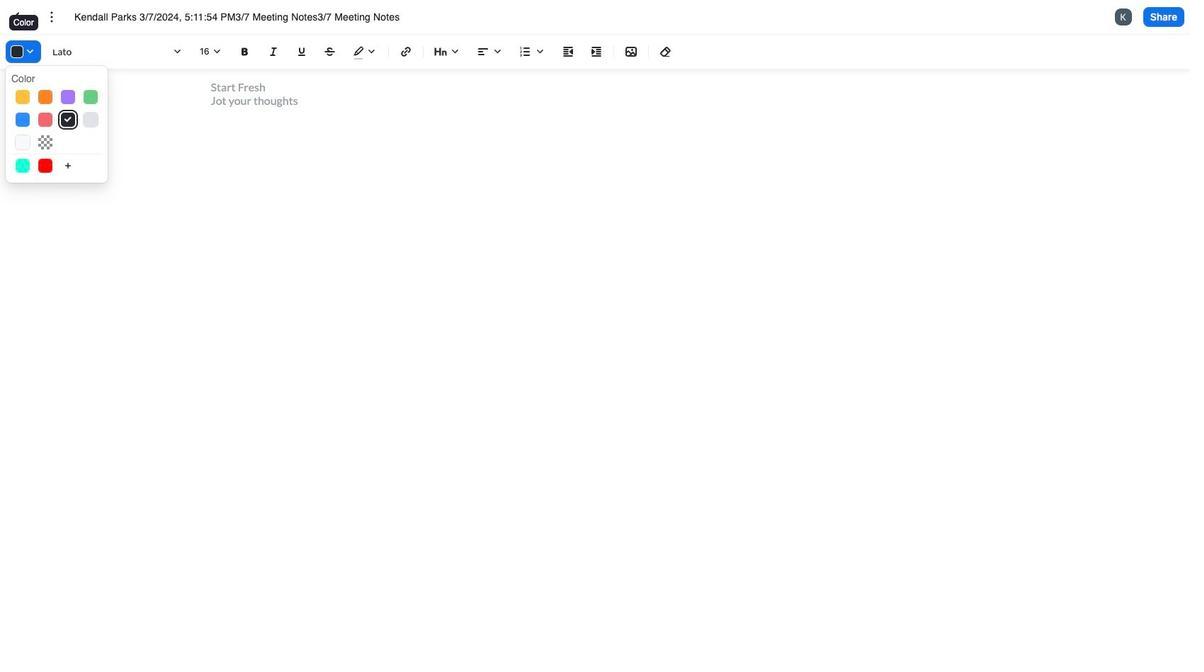 Task type: describe. For each thing, give the bounding box(es) containing it.
green menu item
[[84, 90, 98, 104]]

underline image
[[293, 43, 310, 60]]

yellow menu item
[[16, 90, 30, 104]]

clear style image
[[657, 43, 674, 60]]

more image
[[43, 9, 60, 26]]

italic image
[[265, 43, 282, 60]]

#ff0000 menu item
[[38, 159, 52, 173]]

bold image
[[237, 43, 254, 60]]

red menu item
[[38, 113, 52, 127]]

#00ffd9ff menu item
[[16, 159, 30, 173]]



Task type: vqa. For each thing, say whether or not it's contained in the screenshot.
Gray menu item
yes



Task type: locate. For each thing, give the bounding box(es) containing it.
menu
[[6, 66, 108, 183]]

clear menu item
[[38, 135, 52, 149]]

link image
[[397, 43, 414, 60]]

orange menu item
[[38, 90, 52, 104]]

None text field
[[74, 10, 426, 24]]

purple menu item
[[61, 90, 75, 104]]

insert image image
[[623, 43, 640, 60]]

decrease indent image
[[560, 43, 577, 60]]

strikethrough image
[[322, 43, 339, 60]]

all notes image
[[9, 9, 26, 26]]

kendall parks image
[[1115, 9, 1132, 26]]

black menu item
[[61, 113, 75, 127]]

white menu item
[[16, 135, 30, 149]]

gray menu item
[[84, 113, 98, 127]]

blue menu item
[[16, 113, 30, 127]]

tooltip
[[8, 13, 39, 40]]

increase indent image
[[588, 43, 605, 60]]



